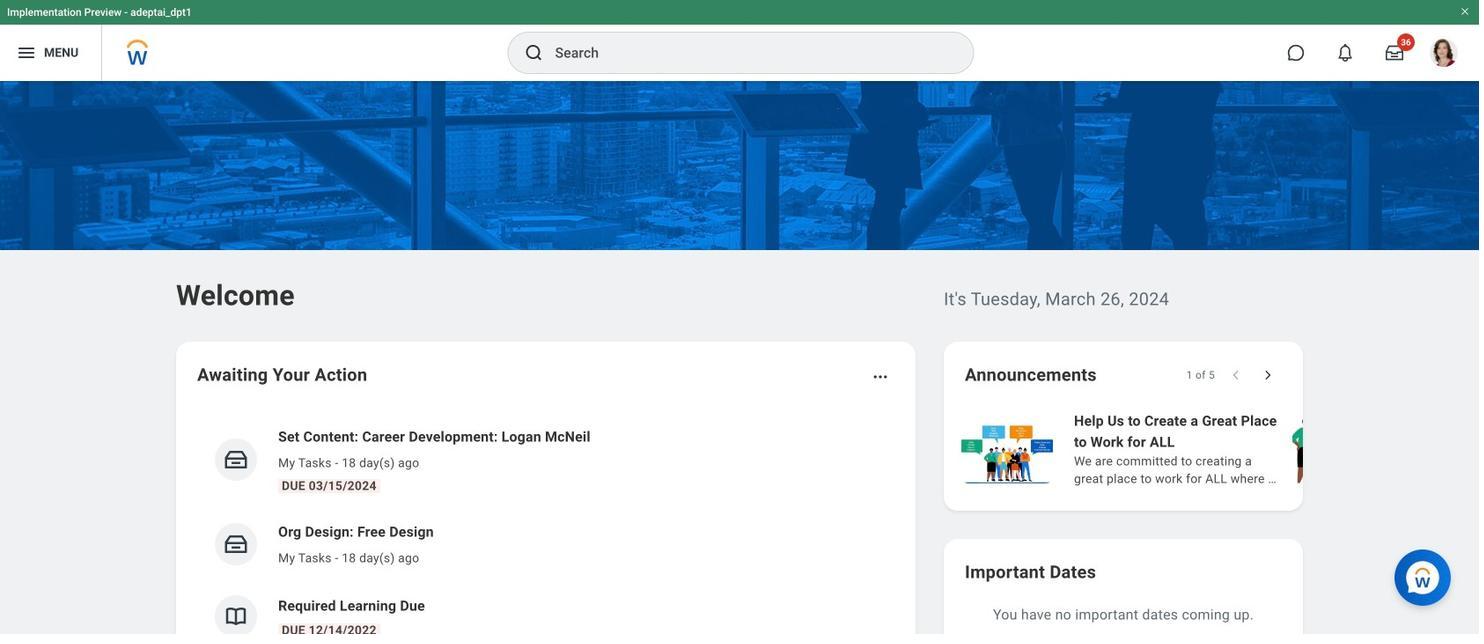 Task type: vqa. For each thing, say whether or not it's contained in the screenshot.
2nd row
no



Task type: describe. For each thing, give the bounding box(es) containing it.
close environment banner image
[[1460, 6, 1471, 17]]

0 horizontal spatial list
[[197, 412, 895, 634]]

inbox large image
[[1386, 44, 1404, 62]]

notifications large image
[[1337, 44, 1354, 62]]

Search Workday  search field
[[555, 33, 937, 72]]

chevron right small image
[[1259, 366, 1277, 384]]

justify image
[[16, 42, 37, 63]]

profile logan mcneil image
[[1430, 39, 1458, 71]]



Task type: locate. For each thing, give the bounding box(es) containing it.
inbox image
[[223, 531, 249, 557]]

search image
[[524, 42, 545, 63]]

inbox image
[[223, 446, 249, 473]]

book open image
[[223, 603, 249, 630]]

status
[[1187, 368, 1215, 382]]

banner
[[0, 0, 1479, 81]]

list
[[958, 409, 1479, 490], [197, 412, 895, 634]]

chevron left small image
[[1228, 366, 1245, 384]]

1 horizontal spatial list
[[958, 409, 1479, 490]]

main content
[[0, 81, 1479, 634]]



